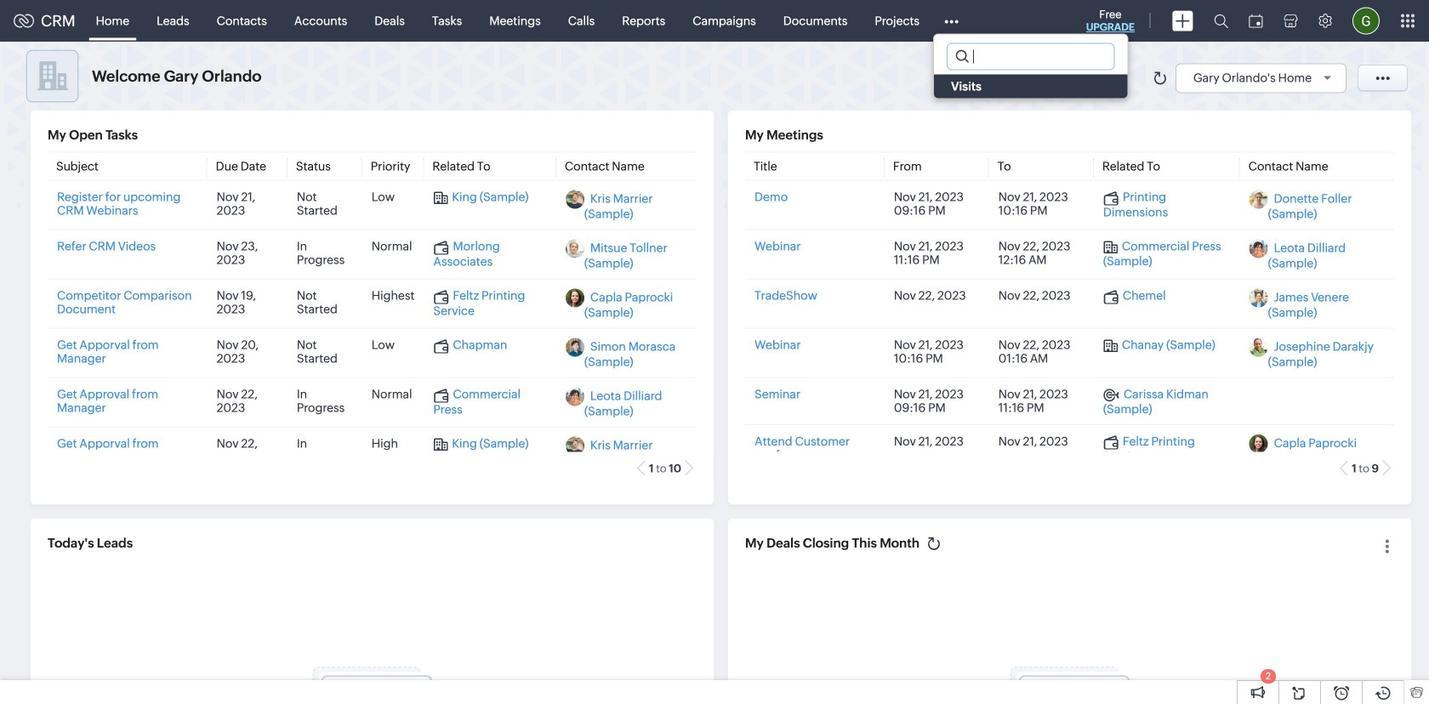 Task type: locate. For each thing, give the bounding box(es) containing it.
search element
[[1204, 0, 1239, 42]]

profile element
[[1343, 0, 1391, 41]]

list box
[[934, 74, 1128, 98]]

visits option
[[934, 74, 1128, 98]]

Search Modules text field
[[948, 44, 1114, 69]]



Task type: vqa. For each thing, say whether or not it's contained in the screenshot.
create menu icon
yes



Task type: describe. For each thing, give the bounding box(es) containing it.
profile image
[[1353, 7, 1380, 34]]

Other Modules field
[[934, 7, 970, 34]]

calendar image
[[1249, 14, 1264, 28]]

search image
[[1214, 14, 1229, 28]]

create menu image
[[1173, 11, 1194, 31]]

create menu element
[[1162, 0, 1204, 41]]

logo image
[[14, 14, 34, 28]]



